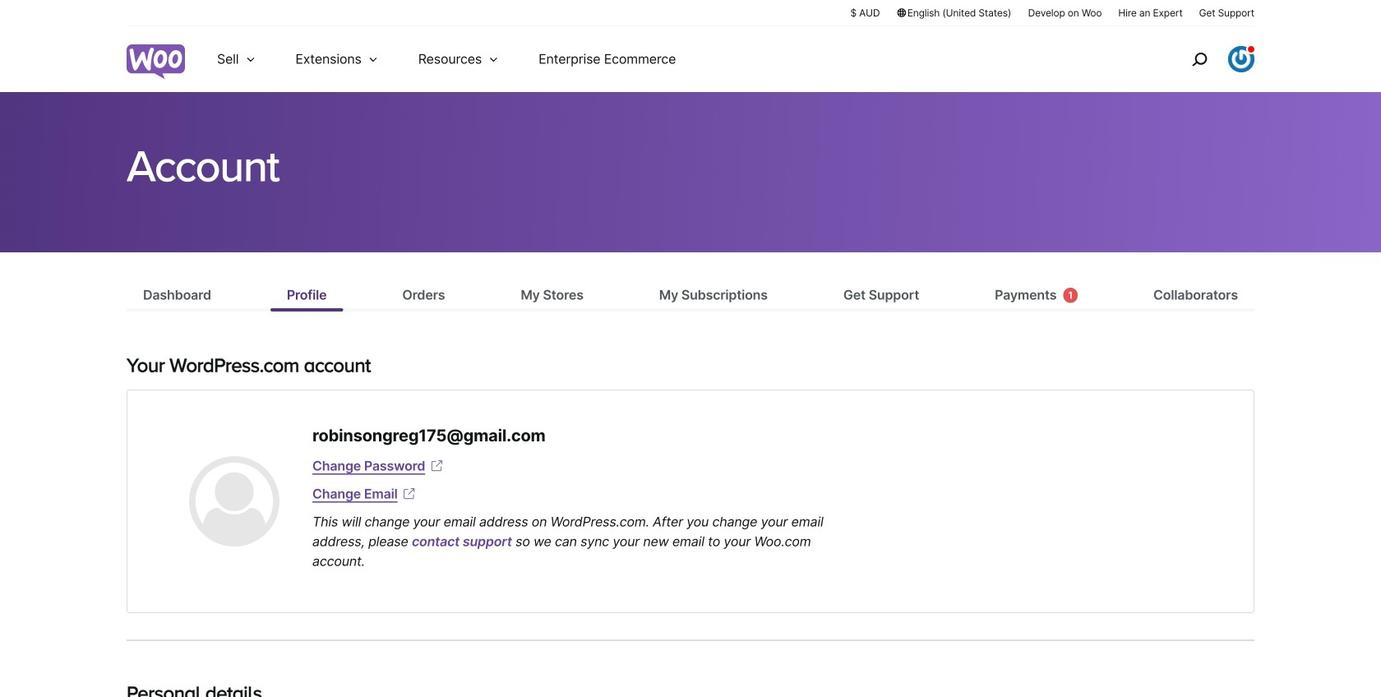 Task type: describe. For each thing, give the bounding box(es) containing it.
search image
[[1187, 46, 1213, 72]]

gravatar image image
[[189, 456, 280, 547]]

external link image
[[401, 486, 417, 502]]

external link image
[[429, 458, 445, 475]]

open account menu image
[[1229, 46, 1255, 72]]



Task type: vqa. For each thing, say whether or not it's contained in the screenshot.
Astra
no



Task type: locate. For each thing, give the bounding box(es) containing it.
service navigation menu element
[[1157, 32, 1255, 86]]



